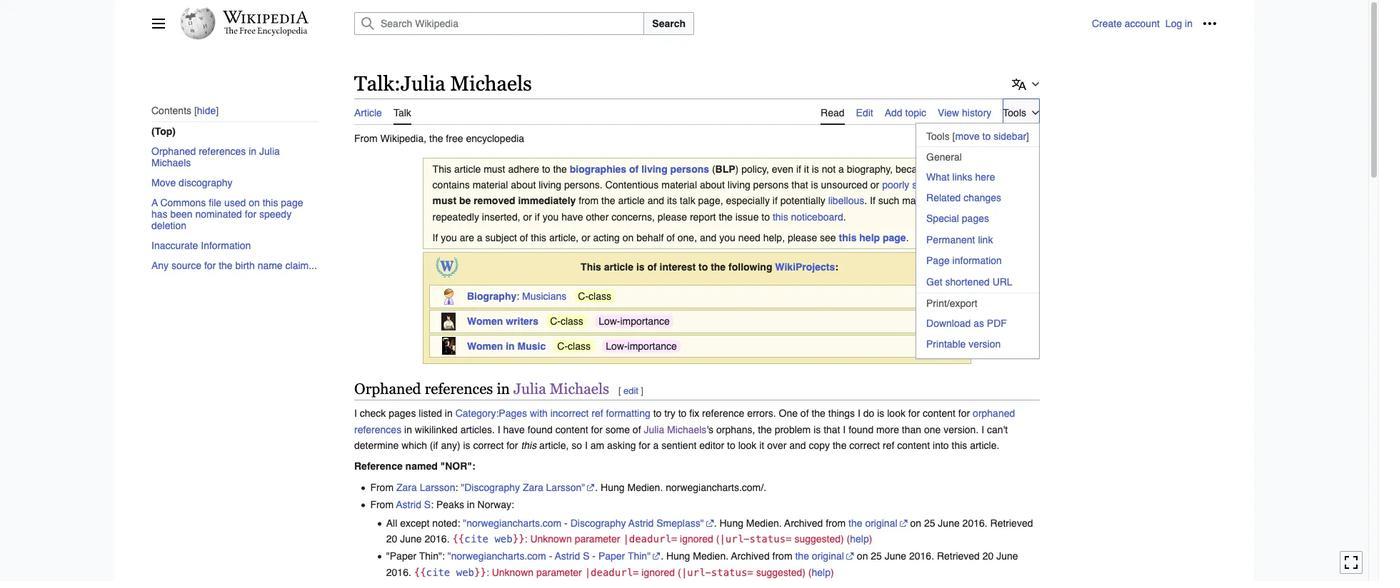 Task type: describe. For each thing, give the bounding box(es) containing it.
0 vertical spatial help
[[859, 232, 880, 244]]

if inside . if such material is repeatedly inserted, or if you have other concerns, please report the issue to
[[535, 211, 540, 223]]

things
[[828, 408, 855, 419]]

are
[[460, 232, 474, 244]]

low‑importance for women writers
[[599, 316, 670, 327]]

"norwegiancharts.com for "paper thin":
[[448, 551, 546, 562]]

: up writers
[[517, 291, 519, 302]]

information
[[201, 240, 251, 252]]

i down 'category:pages'
[[498, 424, 500, 435]]

what links here link
[[916, 167, 1039, 187]]

. inside . if such material is repeatedly inserted, or if you have other concerns, please report the issue to
[[864, 195, 867, 207]]

commons
[[160, 197, 206, 209]]

1 horizontal spatial s
[[583, 551, 590, 562]]

edit link
[[624, 386, 638, 397]]

women in music link
[[467, 340, 546, 352]]

suggested) for "norwegiancharts.com - discography astrid smeplass"
[[795, 534, 844, 545]]

to right interest
[[699, 262, 708, 273]]

0 vertical spatial s
[[424, 499, 431, 510]]

for up than
[[908, 408, 920, 419]]

status= for "norwegiancharts.com - astrid s - paper thin"
[[711, 567, 753, 578]]

page information
[[926, 255, 1002, 267]]

Search search field
[[337, 12, 1092, 35]]

version
[[969, 339, 1001, 350]]

"discography zara larsson"
[[461, 482, 585, 493]]

repeatedly
[[433, 211, 479, 223]]

this for this article is of interest to the following wikiprojects :
[[581, 262, 601, 273]]

unknown for astrid
[[492, 567, 534, 578]]

view
[[938, 107, 959, 118]]

"paper
[[386, 551, 416, 562]]

: down the "larsson"
[[431, 499, 434, 510]]

a commons file used on this page has been nominated for speedy deletion link
[[151, 193, 319, 236]]

1 vertical spatial content
[[555, 424, 588, 435]]

musicians
[[522, 291, 567, 302]]

hide inside dropdown button
[[935, 262, 954, 273]]

and for on
[[700, 232, 717, 244]]

orphaned references in julia michaels inside main content
[[354, 381, 609, 398]]

here
[[975, 171, 995, 183]]

0 vertical spatial content
[[923, 408, 956, 419]]

- for discography
[[564, 518, 568, 529]]

this right the subject
[[531, 232, 547, 244]]

the inside . if such material is repeatedly inserted, or if you have other concerns, please report the issue to
[[719, 211, 733, 223]]

adhere
[[508, 163, 539, 175]]

page inside main content
[[883, 232, 906, 244]]

named
[[405, 461, 438, 472]]

is right any)
[[463, 440, 470, 451]]

inaccurate information
[[151, 240, 251, 252]]

2 horizontal spatial you
[[719, 232, 736, 244]]

used
[[224, 197, 246, 209]]

[ edit ]
[[619, 386, 643, 397]]

original for "norwegiancharts.com - discography astrid smeplass"
[[865, 518, 898, 529]]

create account link
[[1092, 18, 1160, 29]]

its
[[667, 195, 677, 207]]

michaels down fix
[[667, 424, 707, 435]]

0 horizontal spatial it
[[759, 440, 764, 451]]

of left one,
[[667, 232, 675, 244]]

tools for tools
[[1003, 107, 1026, 118]]

permanent link
[[926, 234, 993, 246]]

2 vertical spatial astrid
[[555, 551, 580, 562]]

unknown for discography
[[530, 534, 572, 545]]

1 vertical spatial julia michaels link
[[644, 424, 707, 435]]

1 found from the left
[[528, 424, 553, 435]]

medien. for "norwegiancharts.com - astrid s - paper thin"
[[693, 551, 729, 562]]

articles.
[[460, 424, 495, 435]]

talk link
[[393, 98, 411, 125]]

please inside . if such material is repeatedly inserted, or if you have other concerns, please report the issue to
[[658, 211, 687, 223]]

if inside . if such material is repeatedly inserted, or if you have other concerns, please report the issue to
[[870, 195, 876, 207]]

"norwegiancharts.com - discography astrid smeplass"
[[463, 518, 704, 529]]

topic
[[905, 107, 926, 118]]

for right asking
[[639, 440, 650, 451]]

) for "norwegiancharts.com - discography astrid smeplass"
[[869, 534, 872, 545]]

0 horizontal spatial you
[[441, 232, 457, 244]]

cite for "norwegiancharts.com - astrid s - paper thin"
[[426, 567, 450, 578]]

{{ for "norwegiancharts.com - astrid s - paper thin"
[[414, 567, 426, 578]]

0 horizontal spatial material
[[473, 179, 508, 191]]

0 horizontal spatial medien.
[[627, 482, 663, 493]]

web for "norwegiancharts.com - discography astrid smeplass"
[[495, 534, 513, 545]]

to right adhere
[[542, 163, 550, 175]]

0 horizontal spatial orphaned references in julia michaels
[[151, 146, 280, 169]]

has
[[151, 209, 168, 220]]

copy
[[809, 440, 830, 451]]

women writers link
[[467, 316, 539, 327]]

of right one
[[801, 408, 809, 419]]

the free encyclopedia image
[[224, 27, 307, 36]]

name
[[258, 260, 283, 272]]

related
[[926, 192, 961, 204]]

menu image
[[151, 16, 166, 31]]

any
[[151, 260, 169, 272]]

of up contentious
[[629, 163, 639, 175]]

0 vertical spatial article,
[[549, 232, 579, 244]]

so
[[572, 440, 582, 451]]

in right listed
[[445, 408, 453, 419]]

1 vertical spatial a
[[477, 232, 483, 244]]

free
[[446, 133, 463, 144]]

hung for "norwegiancharts.com - astrid s - paper thin"
[[666, 551, 690, 562]]

: down "norwegiancharts.com - astrid s - paper thin"
[[486, 567, 489, 578]]

which
[[402, 440, 427, 451]]

this down in wikilinked articles. i have found content for some of julia michaels
[[521, 440, 537, 451]]

this up help,
[[773, 211, 788, 223]]

0 horizontal spatial have
[[503, 424, 525, 435]]

move
[[151, 177, 176, 189]]

is right do
[[877, 408, 885, 419]]

i left do
[[858, 408, 861, 419]]

found inside 's orphans, the problem is that i found more than one version. i can't determine which (if any) is correct for
[[849, 424, 874, 435]]

wikiproject icon image for women in music
[[442, 337, 455, 355]]

category:pages
[[455, 408, 527, 419]]

1 horizontal spatial material
[[662, 179, 697, 191]]

asking
[[607, 440, 636, 451]]

source
[[171, 260, 201, 272]]

move discography link
[[151, 173, 319, 193]]

0 vertical spatial pages
[[962, 213, 989, 225]]

|deadurl= for -
[[585, 567, 639, 578]]

in left music
[[506, 340, 515, 352]]

poorly sourced must be removed immediately from the article and its talk page, especially if potentially libellous
[[433, 179, 948, 207]]

get
[[926, 276, 943, 288]]

for up am
[[591, 424, 603, 435]]

shortened
[[945, 276, 990, 288]]

fullscreen image
[[1344, 556, 1359, 570]]

women for women in music
[[467, 340, 503, 352]]

removed
[[474, 195, 515, 207]]

for down the inaccurate information
[[204, 260, 216, 272]]

2 vertical spatial content
[[897, 440, 930, 451]]

0 vertical spatial look
[[887, 408, 906, 419]]

in up which
[[404, 424, 412, 435]]

in right peaks on the bottom left of the page
[[467, 499, 475, 510]]

women for women writers
[[467, 316, 503, 327]]

i left can't
[[982, 424, 984, 435]]

2 horizontal spatial living
[[728, 179, 751, 191]]

a
[[151, 197, 158, 209]]

music
[[517, 340, 546, 352]]

information
[[953, 255, 1002, 267]]

this article, so i am asking for a sentient editor to look it over and copy the correct ref content into this article.
[[521, 440, 1000, 451]]

musicians link
[[522, 291, 567, 302]]

download as pdf
[[926, 318, 1007, 329]]

blp
[[715, 163, 735, 175]]

1 vertical spatial ref
[[883, 440, 895, 451]]

1 vertical spatial pages
[[389, 408, 416, 419]]

is up copy
[[814, 424, 821, 435]]

help for "norwegiancharts.com - astrid s - paper thin"
[[812, 567, 831, 578]]

a for policy,
[[839, 163, 844, 175]]

links
[[953, 171, 973, 183]]

article
[[354, 107, 382, 118]]

from for "norwegiancharts.com - astrid s - paper thin"
[[773, 551, 793, 562]]

0 horizontal spatial living
[[539, 179, 562, 191]]

reference
[[702, 408, 744, 419]]

to left fix
[[678, 408, 687, 419]]

is left 'not' at the right top of page
[[812, 163, 819, 175]]

i down things
[[843, 424, 846, 435]]

. hung medien. norwegiancharts.com/.
[[595, 482, 766, 493]]

special pages link
[[916, 209, 1039, 229]]

michaels up incorrect
[[550, 381, 609, 398]]

wikilinked
[[415, 424, 458, 435]]

talk
[[680, 195, 695, 207]]

}} for "norwegiancharts.com - discography astrid smeplass"
[[513, 534, 525, 545]]

wikipedia image
[[223, 11, 309, 24]]

thin"
[[628, 551, 651, 562]]

: up "norwegiancharts.com - astrid s - paper thin"
[[525, 534, 527, 545]]

of down formatting
[[633, 424, 641, 435]]

i left check
[[354, 408, 357, 419]]

archived for "norwegiancharts.com - discography astrid smeplass"
[[784, 518, 823, 529]]

not
[[822, 163, 836, 175]]

is up potentially
[[811, 179, 818, 191]]

women writers
[[467, 316, 539, 327]]

in wikilinked articles. i have found content for some of julia michaels
[[402, 424, 707, 435]]

biography link
[[467, 291, 517, 302]]

have inside . if such material is repeatedly inserted, or if you have other concerns, please report the issue to
[[562, 211, 583, 223]]

add topic link
[[885, 98, 926, 123]]

0 horizontal spatial hung
[[601, 482, 625, 493]]

on inside a commons file used on this page has been nominated for speedy deletion
[[249, 197, 260, 209]]

view history link
[[938, 98, 992, 123]]

{{ cite web }} : unknown parameter |deadurl= ignored ( |url-status= suggested) ( help ) for -
[[414, 567, 834, 578]]

biography,
[[847, 163, 893, 175]]

problem
[[775, 424, 811, 435]]

astrid s link
[[396, 499, 431, 510]]

you inside . if such material is repeatedly inserted, or if you have other concerns, please report the issue to
[[543, 211, 559, 223]]

persons inside ) policy, even if it is not a biography, because it contains material about living persons. contentious material about living persons that is unsourced or
[[753, 179, 789, 191]]

"norwegiancharts.com for all except noted:
[[463, 518, 562, 529]]

get shortened url
[[926, 276, 1013, 288]]

to down orphans,
[[727, 440, 736, 451]]

this article is of interest to the following wikiprojects :
[[581, 262, 839, 273]]

must for be
[[433, 195, 456, 207]]

the inside poorly sourced must be removed immediately from the article and its talk page, especially if potentially libellous
[[601, 195, 615, 207]]

or inside ) policy, even if it is not a biography, because it contains material about living persons. contentious material about living persons that is unsourced or
[[871, 179, 879, 191]]

writers
[[506, 316, 539, 327]]

{{ for "norwegiancharts.com - discography astrid smeplass"
[[452, 534, 464, 545]]

what links here
[[926, 171, 995, 183]]

25 for "norwegiancharts.com - astrid s - paper thin"
[[871, 551, 882, 562]]

in up 'category:pages'
[[497, 381, 510, 398]]

2 horizontal spatial references
[[425, 381, 493, 398]]

parameter for discography
[[575, 534, 620, 545]]

if inside ) policy, even if it is not a biography, because it contains material about living persons. contentious material about living persons that is unsourced or
[[796, 163, 801, 175]]

in down "(top)" link
[[249, 146, 256, 157]]

references inside orphaned references
[[354, 424, 402, 435]]

. hung medien. archived from the original for "norwegiancharts.com - astrid s - paper thin"
[[661, 551, 844, 562]]

1 vertical spatial look
[[738, 440, 757, 451]]

main content containing talk
[[349, 64, 1217, 581]]

in inside personal tools navigation
[[1185, 18, 1193, 29]]

help for "norwegiancharts.com - discography astrid smeplass"
[[850, 534, 869, 545]]

from for "norwegiancharts.com - discography astrid smeplass"
[[826, 518, 846, 529]]

's orphans, the problem is that i found more than one version. i can't determine which (if any) is correct for
[[354, 424, 1008, 451]]

0 horizontal spatial if
[[433, 232, 438, 244]]

move
[[955, 130, 980, 142]]

special
[[926, 213, 959, 225]]

0 horizontal spatial julia michaels link
[[514, 381, 609, 398]]

incorrect
[[550, 408, 589, 419]]

1 about from the left
[[511, 179, 536, 191]]

0 vertical spatial astrid
[[396, 499, 421, 510]]

"norwegiancharts.com - discography astrid smeplass" link
[[463, 518, 714, 529]]

one
[[779, 408, 798, 419]]

edit link
[[856, 98, 873, 123]]

zara larsson link
[[396, 482, 455, 493]]

2 horizontal spatial -
[[592, 551, 596, 562]]

2 about from the left
[[700, 179, 725, 191]]

orphaned inside main content
[[354, 381, 421, 398]]

0 horizontal spatial ref
[[592, 408, 603, 419]]

1 horizontal spatial living
[[642, 163, 668, 175]]

correct inside 's orphans, the problem is that i found more than one version. i can't determine which (if any) is correct for
[[473, 440, 504, 451]]

0 horizontal spatial persons
[[670, 163, 709, 175]]

article for must
[[454, 163, 481, 175]]

policy,
[[742, 163, 769, 175]]

[
[[619, 386, 621, 397]]

: down see
[[835, 262, 839, 273]]



Task type: locate. For each thing, give the bounding box(es) containing it.
2 vertical spatial from
[[370, 499, 394, 510]]

low‑importance for women in music
[[606, 340, 677, 352]]

"norwegiancharts.com - astrid s - paper thin"
[[448, 551, 651, 562]]

1 horizontal spatial help link
[[850, 534, 869, 545]]

article
[[454, 163, 481, 175], [618, 195, 645, 207], [604, 262, 634, 273]]

2 horizontal spatial from
[[826, 518, 846, 529]]

of right the subject
[[520, 232, 528, 244]]

) for "norwegiancharts.com - astrid s - paper thin"
[[831, 567, 834, 578]]

found down with
[[528, 424, 553, 435]]

hung
[[601, 482, 625, 493], [720, 518, 744, 529], [666, 551, 690, 562]]

check
[[360, 408, 386, 419]]

1 vertical spatial women
[[467, 340, 503, 352]]

because
[[896, 163, 934, 175]]

page down such
[[883, 232, 906, 244]]

i
[[354, 408, 357, 419], [858, 408, 861, 419], [498, 424, 500, 435], [843, 424, 846, 435], [982, 424, 984, 435], [585, 440, 588, 451]]

|url- for "norwegiancharts.com - astrid s - paper thin"
[[681, 567, 711, 578]]

web for "norwegiancharts.com - astrid s - paper thin"
[[456, 567, 474, 578]]

account
[[1125, 18, 1160, 29]]

from wikipedia, the free encyclopedia
[[354, 133, 524, 144]]

:
[[394, 72, 401, 95], [835, 262, 839, 273], [517, 291, 519, 302], [455, 482, 458, 493], [431, 499, 434, 510], [525, 534, 527, 545], [486, 567, 489, 578]]

0 vertical spatial persons
[[670, 163, 709, 175]]

2 horizontal spatial medien.
[[746, 518, 782, 529]]

cite down norway:
[[464, 534, 489, 545]]

a inside ) policy, even if it is not a biography, because it contains material about living persons. contentious material about living persons that is unsourced or
[[839, 163, 844, 175]]

1 correct from the left
[[473, 440, 504, 451]]

0 vertical spatial web
[[495, 534, 513, 545]]

be
[[459, 195, 471, 207]]

1 horizontal spatial orphaned
[[354, 381, 421, 398]]

found down do
[[849, 424, 874, 435]]

0 vertical spatial retrieved
[[990, 518, 1033, 529]]

ignored
[[680, 534, 713, 545], [642, 567, 675, 578]]

{{ down noted:
[[452, 534, 464, 545]]

from for from wikipedia, the free encyclopedia
[[354, 133, 378, 144]]

concerns,
[[612, 211, 655, 223]]

orphaned up check
[[354, 381, 421, 398]]

persons.
[[564, 179, 603, 191]]

is down behalf
[[636, 262, 645, 273]]

unsourced
[[821, 179, 868, 191]]

any)
[[441, 440, 460, 451]]

: up peaks on the bottom left of the page
[[455, 482, 458, 493]]

article inside poorly sourced must be removed immediately from the article and its talk page, especially if potentially libellous
[[618, 195, 645, 207]]

noticeboard
[[791, 211, 843, 223]]

if inside poorly sourced must be removed immediately from the article and its talk page, especially if potentially libellous
[[773, 195, 778, 207]]

talk for talk : julia michaels
[[354, 72, 394, 95]]

help link
[[850, 534, 869, 545], [812, 567, 831, 578]]

it down general
[[936, 163, 941, 175]]

that inside ) policy, even if it is not a biography, because it contains material about living persons. contentious material about living persons that is unsourced or
[[792, 179, 808, 191]]

article,
[[549, 232, 579, 244], [539, 440, 569, 451]]

hide button
[[930, 259, 959, 275]]

"norwegiancharts.com
[[463, 518, 562, 529], [448, 551, 546, 562]]

0 horizontal spatial zara
[[396, 482, 417, 493]]

the original link for "norwegiancharts.com - astrid s - paper thin"
[[795, 551, 854, 562]]

this for this article must adhere to the biographies of living persons ( blp
[[433, 163, 451, 175]]

. hung medien. archived from the original for "norwegiancharts.com - discography astrid smeplass"
[[714, 518, 898, 529]]

the original link
[[849, 518, 908, 529], [795, 551, 854, 562]]

tools
[[1003, 107, 1026, 118], [926, 130, 950, 142]]

2 vertical spatial help
[[812, 567, 831, 578]]

persons down even
[[753, 179, 789, 191]]

zara for larsson"
[[523, 482, 543, 493]]

c‑class for women writers
[[550, 316, 583, 327]]

1 vertical spatial {{
[[414, 567, 426, 578]]

from inside poorly sourced must be removed immediately from the article and its talk page, especially if potentially libellous
[[579, 195, 599, 207]]

on
[[249, 197, 260, 209], [623, 232, 634, 244], [910, 518, 921, 529], [857, 551, 868, 562]]

that down things
[[824, 424, 840, 435]]

talk for talk
[[393, 107, 411, 118]]

subject
[[485, 232, 517, 244]]

contents
[[151, 105, 191, 117]]

0 vertical spatial ref
[[592, 408, 603, 419]]

cite web link for "norwegiancharts.com - astrid s - paper thin"
[[426, 567, 474, 578]]

0 horizontal spatial s
[[424, 499, 431, 510]]

michaels inside orphaned references in julia michaels
[[151, 157, 191, 169]]

0 vertical spatial low‑importance
[[599, 316, 670, 327]]

0 vertical spatial orphaned
[[151, 146, 196, 157]]

original
[[865, 518, 898, 529], [812, 551, 844, 562]]

status= for "norwegiancharts.com - discography astrid smeplass"
[[750, 534, 792, 545]]

persons
[[670, 163, 709, 175], [753, 179, 789, 191]]

1 vertical spatial parameter
[[536, 567, 582, 578]]

this article must adhere to the biographies of living persons ( blp
[[433, 163, 735, 175]]

than
[[902, 424, 921, 435]]

1 horizontal spatial please
[[788, 232, 817, 244]]

1 horizontal spatial correct
[[849, 440, 880, 451]]

if you are a subject of this article, or acting on behalf of one, and you need help, please see this help page .
[[433, 232, 909, 244]]

|url- down smeplass"
[[681, 567, 711, 578]]

1 horizontal spatial web
[[495, 534, 513, 545]]

have down 'category:pages'
[[503, 424, 525, 435]]

claim...
[[285, 260, 317, 272]]

1 vertical spatial web
[[456, 567, 474, 578]]

from for from zara larsson :
[[370, 482, 394, 493]]

page inside a commons file used on this page has been nominated for speedy deletion
[[281, 197, 303, 209]]

material down poorly sourced link
[[902, 195, 938, 207]]

and
[[648, 195, 664, 207], [700, 232, 717, 244], [789, 440, 806, 451]]

(top)
[[151, 126, 176, 137]]

persons up poorly sourced must be removed immediately from the article and its talk page, especially if potentially libellous
[[670, 163, 709, 175]]

for up version.
[[958, 408, 970, 419]]

parameter down "norwegiancharts.com - astrid s - paper thin" link
[[536, 567, 582, 578]]

for inside 's orphans, the problem is that i found more than one version. i can't determine which (if any) is correct for
[[507, 440, 518, 451]]

you left are
[[441, 232, 457, 244]]

1 vertical spatial 25
[[871, 551, 882, 562]]

a for article,
[[653, 440, 659, 451]]

julia down i check pages listed in category:pages with incorrect ref formatting to try to fix reference errors. one of the things i do is look for content for
[[644, 424, 664, 435]]

reference
[[354, 461, 403, 472]]

on 25 june 2016 . retrieved 20 june 2016 . down norwegiancharts.com/.
[[386, 518, 1033, 545]]

retrieved for "norwegiancharts.com - discography astrid smeplass"
[[990, 518, 1033, 529]]

edit
[[624, 386, 638, 397]]

medien. for "norwegiancharts.com - discography astrid smeplass"
[[746, 518, 782, 529]]

cite
[[464, 534, 489, 545], [426, 567, 450, 578]]

permanent link link
[[916, 230, 1039, 250]]

0 vertical spatial medien.
[[627, 482, 663, 493]]

correct down articles. at the left of the page
[[473, 440, 504, 451]]

ignored for "norwegiancharts.com - astrid s - paper thin"
[[642, 567, 675, 578]]

0 horizontal spatial and
[[648, 195, 664, 207]]

astrid down from zara larsson :
[[396, 499, 421, 510]]

julia inside orphaned references in julia michaels
[[259, 146, 280, 157]]

1 zara from the left
[[396, 482, 417, 493]]

2 horizontal spatial astrid
[[629, 518, 654, 529]]

hung down norwegiancharts.com/.
[[720, 518, 744, 529]]

wikipedia,
[[380, 133, 427, 144]]

1 horizontal spatial have
[[562, 211, 583, 223]]

this
[[263, 197, 278, 209], [773, 211, 788, 223], [531, 232, 547, 244], [839, 232, 857, 244], [521, 440, 537, 451], [952, 440, 967, 451]]

reference named "nor":
[[354, 461, 475, 472]]

wikiproject council image
[[435, 257, 458, 278]]

have left other
[[562, 211, 583, 223]]

must left adhere
[[484, 163, 505, 175]]

0 vertical spatial a
[[839, 163, 844, 175]]

printable version link
[[916, 335, 1039, 355]]

contentious
[[605, 179, 659, 191]]

pages
[[962, 213, 989, 225], [389, 408, 416, 419]]

ref right incorrect
[[592, 408, 603, 419]]

nominated
[[195, 209, 242, 220]]

move to sidebar button
[[953, 130, 1029, 142]]

1 horizontal spatial if
[[773, 195, 778, 207]]

if left such
[[870, 195, 876, 207]]

cite web link for "norwegiancharts.com - discography astrid smeplass"
[[464, 534, 513, 545]]

material
[[473, 179, 508, 191], [662, 179, 697, 191], [902, 195, 938, 207]]

one,
[[678, 232, 697, 244]]

julia michaels link
[[514, 381, 609, 398], [644, 424, 707, 435]]

log in link
[[1166, 18, 1193, 29]]

2 horizontal spatial )
[[869, 534, 872, 545]]

correct down more
[[849, 440, 880, 451]]

women in music
[[467, 340, 546, 352]]

2 vertical spatial article
[[604, 262, 634, 273]]

julia up with
[[514, 381, 546, 398]]

content up one
[[923, 408, 956, 419]]

this down version.
[[952, 440, 967, 451]]

{{ cite web }} : unknown parameter |deadurl= ignored ( |url-status= suggested) ( help ) down smeplass"
[[452, 534, 872, 545]]

create account log in
[[1092, 18, 1193, 29]]

1 vertical spatial article,
[[539, 440, 569, 451]]

0 vertical spatial {{ cite web }} : unknown parameter |deadurl= ignored ( |url-status= suggested) ( help )
[[452, 534, 872, 545]]

i right so
[[585, 440, 588, 451]]

0 horizontal spatial page
[[281, 197, 303, 209]]

1 horizontal spatial tools
[[1003, 107, 1026, 118]]

article, down in wikilinked articles. i have found content for some of julia michaels
[[539, 440, 569, 451]]

0 vertical spatial please
[[658, 211, 687, 223]]

print/export
[[926, 298, 978, 309]]

must for adhere
[[484, 163, 505, 175]]

on 25 june 2016 . retrieved 20 june 2016 . for "norwegiancharts.com - discography astrid smeplass"
[[386, 518, 1033, 545]]

1 horizontal spatial page
[[883, 232, 906, 244]]

1 vertical spatial s
[[583, 551, 590, 562]]

orphaned references in julia michaels up discography
[[151, 146, 280, 169]]

article, down immediately
[[549, 232, 579, 244]]

from down article
[[354, 133, 378, 144]]

web down norway:
[[495, 534, 513, 545]]

wikiproject icon image
[[440, 288, 457, 306], [441, 313, 456, 330], [442, 337, 455, 355]]

and for to
[[789, 440, 806, 451]]

a right are
[[477, 232, 483, 244]]

astrid
[[396, 499, 421, 510], [629, 518, 654, 529], [555, 551, 580, 562]]

material up its
[[662, 179, 697, 191]]

wikiproject icon image for biography
[[440, 288, 457, 306]]

1 vertical spatial must
[[433, 195, 456, 207]]

in
[[1185, 18, 1193, 29], [249, 146, 256, 157], [506, 340, 515, 352], [497, 381, 510, 398], [445, 408, 453, 419], [404, 424, 412, 435], [467, 499, 475, 510]]

: up talk link
[[394, 72, 401, 95]]

0 vertical spatial original
[[865, 518, 898, 529]]

0 horizontal spatial if
[[535, 211, 540, 223]]

0 horizontal spatial please
[[658, 211, 687, 223]]

. if such material is repeatedly inserted, or if you have other concerns, please report the issue to
[[433, 195, 948, 223]]

1 horizontal spatial hung
[[666, 551, 690, 562]]

from for from astrid s : peaks in norway:
[[370, 499, 394, 510]]

|url- for "norwegiancharts.com - discography astrid smeplass"
[[720, 534, 750, 545]]

1 vertical spatial astrid
[[629, 518, 654, 529]]

the inside 's orphans, the problem is that i found more than one version. i can't determine which (if any) is correct for
[[758, 424, 772, 435]]

medien. down asking
[[627, 482, 663, 493]]

1 vertical spatial ignored
[[642, 567, 675, 578]]

0 vertical spatial have
[[562, 211, 583, 223]]

inaccurate information link
[[151, 236, 319, 256]]

article for is
[[604, 262, 634, 273]]

1 vertical spatial talk
[[393, 107, 411, 118]]

help link for "norwegiancharts.com - astrid s - paper thin"
[[812, 567, 831, 578]]

this right see
[[839, 232, 857, 244]]

0 vertical spatial this
[[433, 163, 451, 175]]

this right used
[[263, 197, 278, 209]]

and inside poorly sourced must be removed immediately from the article and its talk page, especially if potentially libellous
[[648, 195, 664, 207]]

2 found from the left
[[849, 424, 874, 435]]

to left try
[[653, 408, 662, 419]]

cite for "norwegiancharts.com - discography astrid smeplass"
[[464, 534, 489, 545]]

must inside poorly sourced must be removed immediately from the article and its talk page, especially if potentially libellous
[[433, 195, 456, 207]]

page information link
[[916, 251, 1039, 271]]

0 horizontal spatial found
[[528, 424, 553, 435]]

if down immediately
[[535, 211, 540, 223]]

0 horizontal spatial archived
[[731, 551, 770, 562]]

0 vertical spatial hide
[[197, 105, 216, 117]]

ref
[[592, 408, 603, 419], [883, 440, 895, 451]]

is inside . if such material is repeatedly inserted, or if you have other concerns, please report the issue to
[[941, 195, 948, 207]]

talk up article link
[[354, 72, 394, 95]]

}} for "norwegiancharts.com - astrid s - paper thin"
[[474, 567, 486, 578]]

1 vertical spatial cite web link
[[426, 567, 474, 578]]

such
[[878, 195, 899, 207]]

julia michaels link up incorrect
[[514, 381, 609, 398]]

20 for "norwegiancharts.com - discography astrid smeplass"
[[386, 534, 397, 545]]

paper
[[598, 551, 625, 562]]

to inside . if such material is repeatedly inserted, or if you have other concerns, please report the issue to
[[762, 211, 770, 223]]

living up immediately
[[539, 179, 562, 191]]

20 for "norwegiancharts.com - astrid s - paper thin"
[[983, 551, 994, 562]]

larsson"
[[546, 482, 585, 493]]

0 vertical spatial suggested)
[[795, 534, 844, 545]]

medien. down norwegiancharts.com/.
[[746, 518, 782, 529]]

1 vertical spatial 20
[[983, 551, 994, 562]]

2 horizontal spatial if
[[796, 163, 801, 175]]

|deadurl= for smeplass"
[[623, 534, 677, 545]]

1 horizontal spatial you
[[543, 211, 559, 223]]

orphaned down '(top)'
[[151, 146, 196, 157]]

and right one,
[[700, 232, 717, 244]]

0 vertical spatial orphaned references in julia michaels
[[151, 146, 280, 169]]

retrieved for "norwegiancharts.com - astrid s - paper thin"
[[937, 551, 980, 562]]

s left paper
[[583, 551, 590, 562]]

parameter
[[575, 534, 620, 545], [536, 567, 582, 578]]

the
[[429, 133, 443, 144], [553, 163, 567, 175], [601, 195, 615, 207], [719, 211, 733, 223], [219, 260, 233, 272], [711, 262, 726, 273], [812, 408, 826, 419], [758, 424, 772, 435], [833, 440, 847, 451], [849, 518, 862, 529], [795, 551, 809, 562]]

tools for tools move to sidebar
[[926, 130, 950, 142]]

0 vertical spatial if
[[870, 195, 876, 207]]

women down the biography link
[[467, 316, 503, 327]]

in right log
[[1185, 18, 1193, 29]]

s down zara larsson link
[[424, 499, 431, 510]]

from down reference
[[370, 482, 394, 493]]

on 25 june 2016 . retrieved 20 june 2016 . for "norwegiancharts.com - astrid s - paper thin"
[[386, 551, 1018, 578]]

1 women from the top
[[467, 316, 503, 327]]

25 for "norwegiancharts.com - discography astrid smeplass"
[[924, 518, 935, 529]]

2 vertical spatial a
[[653, 440, 659, 451]]

michaels
[[450, 72, 532, 95], [151, 157, 191, 169], [550, 381, 609, 398], [667, 424, 707, 435]]

0 horizontal spatial references
[[199, 146, 246, 157]]

ignored down thin"
[[642, 567, 675, 578]]

help link for "norwegiancharts.com - discography astrid smeplass"
[[850, 534, 869, 545]]

unknown down "norwegiancharts.com - astrid s - paper thin"
[[492, 567, 534, 578]]

0 vertical spatial c‑class
[[578, 291, 611, 302]]

please down its
[[658, 211, 687, 223]]

noted:
[[432, 518, 460, 529]]

1 on 25 june 2016 . retrieved 20 june 2016 . from the top
[[386, 518, 1033, 545]]

if right especially
[[773, 195, 778, 207]]

1 horizontal spatial found
[[849, 424, 874, 435]]

a
[[839, 163, 844, 175], [477, 232, 483, 244], [653, 440, 659, 451]]

0 vertical spatial status=
[[750, 534, 792, 545]]

- for astrid
[[549, 551, 552, 562]]

2 women from the top
[[467, 340, 503, 352]]

astrid up thin"
[[629, 518, 654, 529]]

version.
[[944, 424, 979, 435]]

medien.
[[627, 482, 663, 493], [746, 518, 782, 529], [693, 551, 729, 562]]

1 vertical spatial orphaned references in julia michaels
[[354, 381, 609, 398]]

references up determine
[[354, 424, 402, 435]]

wikiprojects
[[775, 262, 835, 273]]

orphaned
[[973, 408, 1015, 419]]

2 horizontal spatial material
[[902, 195, 938, 207]]

pages left listed
[[389, 408, 416, 419]]

1 horizontal spatial archived
[[784, 518, 823, 529]]

michaels up encyclopedia
[[450, 72, 532, 95]]

or inside . if such material is repeatedly inserted, or if you have other concerns, please report the issue to
[[523, 211, 532, 223]]

references inside orphaned references in julia michaels link
[[199, 146, 246, 157]]

that inside 's orphans, the problem is that i found more than one version. i can't determine which (if any) is correct for
[[824, 424, 840, 435]]

personal tools navigation
[[1092, 12, 1221, 35]]

0 vertical spatial or
[[871, 179, 879, 191]]

page,
[[698, 195, 723, 207]]

2 zara from the left
[[523, 482, 543, 493]]

low‑importance up ]
[[606, 340, 677, 352]]

1 vertical spatial retrieved
[[937, 551, 980, 562]]

2 vertical spatial c‑class
[[557, 340, 591, 352]]

{{ cite web }} : unknown parameter |deadurl= ignored ( |url-status= suggested) ( help ) for smeplass"
[[452, 534, 872, 545]]

look down orphans,
[[738, 440, 757, 451]]

article up contains
[[454, 163, 481, 175]]

this up contains
[[433, 163, 451, 175]]

Search Wikipedia search field
[[354, 12, 644, 35]]

norwegiancharts.com/.
[[666, 482, 766, 493]]

0 horizontal spatial hide
[[197, 105, 216, 117]]

of left interest
[[647, 262, 657, 273]]

julia up talk link
[[401, 72, 445, 95]]

from astrid s : peaks in norway:
[[370, 499, 514, 510]]

- left paper
[[592, 551, 596, 562]]

0 vertical spatial {{
[[452, 534, 464, 545]]

related changes link
[[916, 188, 1039, 208]]

tools up general
[[926, 130, 950, 142]]

a right 'not' at the right top of page
[[839, 163, 844, 175]]

even
[[772, 163, 794, 175]]

suggested) for "norwegiancharts.com - astrid s - paper thin"
[[756, 567, 806, 578]]

hung for "norwegiancharts.com - discography astrid smeplass"
[[720, 518, 744, 529]]

for inside a commons file used on this page has been nominated for speedy deletion
[[245, 209, 257, 220]]

you down immediately
[[543, 211, 559, 223]]

2 horizontal spatial it
[[936, 163, 941, 175]]

0 horizontal spatial or
[[523, 211, 532, 223]]

{{ cite web }} : unknown parameter |deadurl= ignored ( |url-status= suggested) ( help )
[[452, 534, 872, 545], [414, 567, 834, 578]]

women
[[467, 316, 503, 327], [467, 340, 503, 352]]

}} up "norwegiancharts.com - astrid s - paper thin"
[[513, 534, 525, 545]]

1 vertical spatial archived
[[731, 551, 770, 562]]

c‑class for women in music
[[557, 340, 591, 352]]

0 horizontal spatial help link
[[812, 567, 831, 578]]

to right move
[[983, 130, 991, 142]]

1 vertical spatial original
[[812, 551, 844, 562]]

1 vertical spatial low‑importance
[[606, 340, 677, 352]]

the original link for "norwegiancharts.com - discography astrid smeplass"
[[849, 518, 908, 529]]

2 correct from the left
[[849, 440, 880, 451]]

references
[[199, 146, 246, 157], [425, 381, 493, 398], [354, 424, 402, 435]]

this
[[433, 163, 451, 175], [581, 262, 601, 273]]

0 vertical spatial |deadurl=
[[623, 534, 677, 545]]

this inside a commons file used on this page has been nominated for speedy deletion
[[263, 197, 278, 209]]

1 horizontal spatial it
[[804, 163, 809, 175]]

1 horizontal spatial or
[[582, 232, 590, 244]]

1 horizontal spatial 25
[[924, 518, 935, 529]]

log in and more options image
[[1203, 16, 1217, 31]]

behalf
[[637, 232, 664, 244]]

category:pages with incorrect ref formatting link
[[455, 408, 651, 419]]

michaels up "move"
[[151, 157, 191, 169]]

it left over
[[759, 440, 764, 451]]

must down contains
[[433, 195, 456, 207]]

1 vertical spatial status=
[[711, 567, 753, 578]]

1 vertical spatial c‑class
[[550, 316, 583, 327]]

living up contentious
[[642, 163, 668, 175]]

editor
[[699, 440, 724, 451]]

you left "need"
[[719, 232, 736, 244]]

wikiproject icon image for women writers
[[441, 313, 456, 330]]

0 vertical spatial julia michaels link
[[514, 381, 609, 398]]

smeplass"
[[657, 518, 704, 529]]

original for "norwegiancharts.com - astrid s - paper thin"
[[812, 551, 844, 562]]

from up the all
[[370, 499, 394, 510]]

ignored for "norwegiancharts.com - discography astrid smeplass"
[[680, 534, 713, 545]]

about up page,
[[700, 179, 725, 191]]

june
[[938, 518, 960, 529], [400, 534, 422, 545], [885, 551, 906, 562], [997, 551, 1018, 562]]

) inside ) policy, even if it is not a biography, because it contains material about living persons. contentious material about living persons that is unsourced or
[[735, 163, 739, 175]]

please
[[658, 211, 687, 223], [788, 232, 817, 244]]

1 horizontal spatial references
[[354, 424, 402, 435]]

zara for larsson
[[396, 482, 417, 493]]

1 vertical spatial }}
[[474, 567, 486, 578]]

search button
[[644, 12, 694, 35]]

c‑class down musicians link
[[550, 316, 583, 327]]

language image
[[1012, 77, 1026, 91]]

for left speedy
[[245, 209, 257, 220]]

2 on 25 june 2016 . retrieved 20 june 2016 . from the top
[[386, 551, 1018, 578]]

material inside . if such material is repeatedly inserted, or if you have other concerns, please report the issue to
[[902, 195, 938, 207]]

0 vertical spatial parameter
[[575, 534, 620, 545]]

0 vertical spatial . hung medien. archived from the original
[[714, 518, 898, 529]]

1 vertical spatial from
[[370, 482, 394, 493]]

from
[[354, 133, 378, 144], [370, 482, 394, 493], [370, 499, 394, 510]]

archived for "norwegiancharts.com - astrid s - paper thin"
[[731, 551, 770, 562]]

main content
[[349, 64, 1217, 581]]

view history
[[938, 107, 992, 118]]

1 vertical spatial help
[[850, 534, 869, 545]]

parameter for astrid
[[536, 567, 582, 578]]

1 horizontal spatial ref
[[883, 440, 895, 451]]

into
[[933, 440, 949, 451]]



Task type: vqa. For each thing, say whether or not it's contained in the screenshot.
Referencing link related to rightmost Tables 'link'
no



